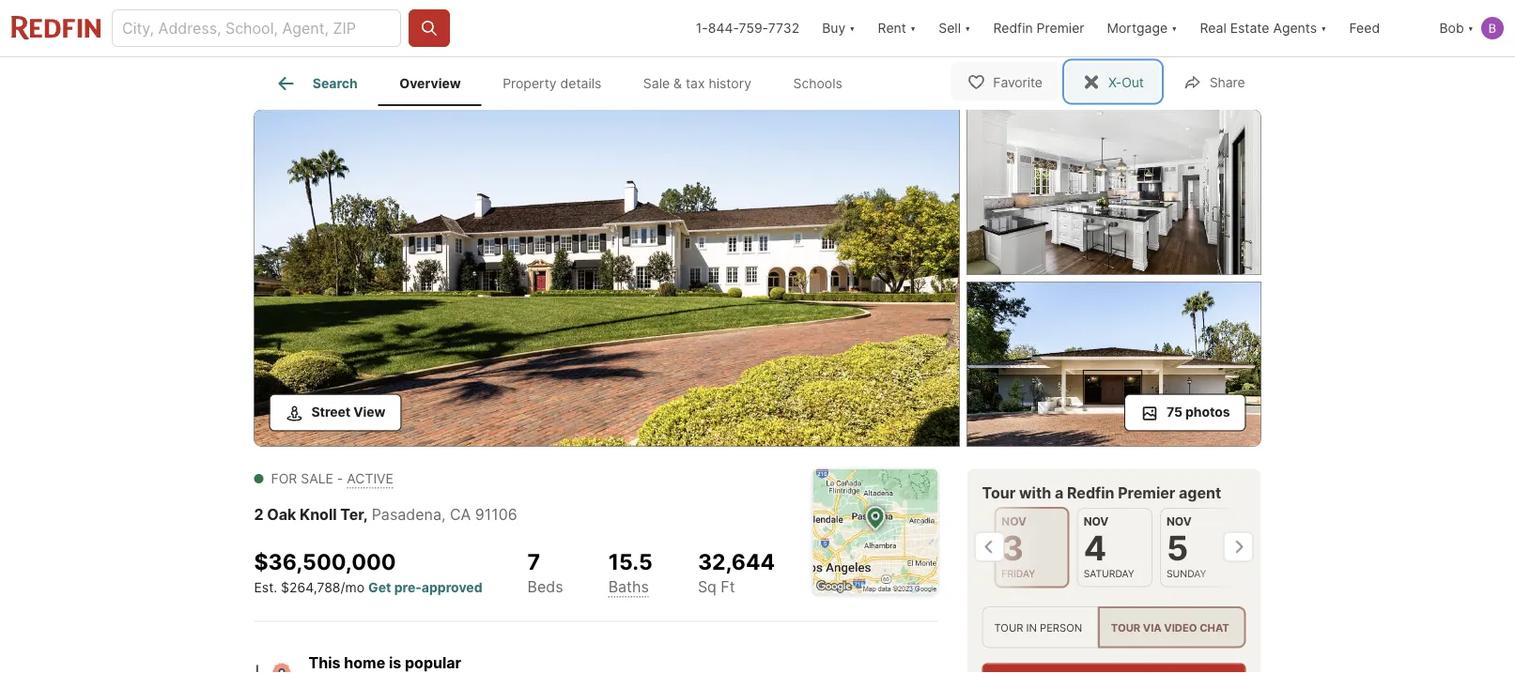Task type: vqa. For each thing, say whether or not it's contained in the screenshot.
middle 1,700
no



Task type: describe. For each thing, give the bounding box(es) containing it.
saturday
[[1083, 567, 1134, 579]]

x-
[[1108, 75, 1122, 91]]

▾ inside real estate agents ▾ link
[[1321, 20, 1327, 36]]

7732
[[768, 20, 800, 36]]

5
[[1166, 527, 1188, 568]]

out
[[1122, 75, 1144, 91]]

91106
[[475, 506, 517, 524]]

active
[[347, 471, 394, 487]]

list box containing tour in person
[[982, 607, 1246, 649]]

ca
[[450, 506, 471, 524]]

property
[[503, 75, 557, 91]]

4
[[1083, 527, 1106, 568]]

this
[[309, 654, 341, 673]]

nov 3 friday
[[1001, 515, 1035, 579]]

next image
[[1224, 532, 1254, 562]]

tax
[[686, 75, 705, 91]]

▾ for bob ▾
[[1468, 20, 1474, 36]]

sell ▾ button
[[927, 0, 982, 56]]

1 horizontal spatial redfin
[[1067, 484, 1115, 503]]

a
[[1055, 484, 1064, 503]]

32,644 sq ft
[[698, 549, 775, 596]]

agent
[[1179, 484, 1221, 503]]

sale & tax history tab
[[622, 61, 772, 106]]

friday
[[1001, 567, 1035, 579]]

1 , from the left
[[363, 506, 368, 524]]

$36,500,000
[[254, 549, 396, 575]]

15.5
[[608, 549, 653, 575]]

premier inside button
[[1037, 20, 1084, 36]]

get
[[368, 580, 391, 596]]

nov for 3
[[1001, 515, 1026, 528]]

street view
[[311, 404, 385, 420]]

ft
[[721, 578, 735, 596]]

real
[[1200, 20, 1227, 36]]

tour with a redfin premier agent
[[982, 484, 1221, 503]]

for sale - active
[[271, 471, 394, 487]]

agents
[[1273, 20, 1317, 36]]

75 photos
[[1167, 404, 1230, 420]]

redfin premier button
[[982, 0, 1096, 56]]

pre-
[[394, 580, 422, 596]]

bob ▾
[[1440, 20, 1474, 36]]

x-out button
[[1066, 62, 1160, 101]]

real estate agents ▾ button
[[1189, 0, 1338, 56]]

photos
[[1186, 404, 1230, 420]]

view
[[353, 404, 385, 420]]

sell ▾
[[939, 20, 971, 36]]

75
[[1167, 404, 1183, 420]]

map entry image
[[813, 469, 938, 594]]

feed
[[1349, 20, 1380, 36]]

&
[[674, 75, 682, 91]]

3
[[1001, 527, 1023, 568]]

32,644
[[698, 549, 775, 575]]

$264,788
[[281, 580, 341, 596]]

759-
[[739, 20, 768, 36]]

sunday
[[1166, 567, 1206, 579]]

1 horizontal spatial premier
[[1118, 484, 1175, 503]]

75 photos button
[[1124, 394, 1246, 432]]

sale
[[643, 75, 670, 91]]

submit search image
[[420, 19, 439, 38]]

search
[[313, 75, 358, 91]]

street view button
[[269, 394, 401, 432]]

baths link
[[608, 578, 649, 596]]

for
[[271, 471, 297, 487]]

feed button
[[1338, 0, 1428, 56]]

1-
[[696, 20, 708, 36]]

2 , from the left
[[441, 506, 446, 524]]

person
[[1040, 621, 1082, 634]]

history
[[709, 75, 751, 91]]

$36,500,000 est. $264,788 /mo get pre-approved
[[254, 549, 482, 596]]

oak
[[267, 506, 296, 524]]

active link
[[347, 471, 394, 487]]

City, Address, School, Agent, ZIP search field
[[112, 9, 401, 47]]

details
[[560, 75, 602, 91]]

favorite button
[[951, 62, 1059, 101]]

real estate agents ▾ link
[[1200, 0, 1327, 56]]

overview
[[399, 75, 461, 91]]

▾ for sell ▾
[[965, 20, 971, 36]]

via
[[1143, 621, 1162, 634]]



Task type: locate. For each thing, give the bounding box(es) containing it.
beds
[[528, 578, 563, 596]]

video
[[1164, 621, 1197, 634]]

buy
[[822, 20, 846, 36]]

15.5 baths
[[608, 549, 653, 596]]

schools tab
[[772, 61, 863, 106]]

sale
[[301, 471, 333, 487]]

sell
[[939, 20, 961, 36]]

1-844-759-7732
[[696, 20, 800, 36]]

buy ▾ button
[[822, 0, 855, 56]]

, down active
[[363, 506, 368, 524]]

2 ▾ from the left
[[910, 20, 916, 36]]

4 ▾ from the left
[[1171, 20, 1177, 36]]

▾ right agents
[[1321, 20, 1327, 36]]

popular
[[405, 654, 461, 673]]

nov for 5
[[1166, 515, 1191, 528]]

0 horizontal spatial nov
[[1001, 515, 1026, 528]]

7 beds
[[528, 549, 563, 596]]

tab list containing search
[[254, 57, 878, 106]]

search link
[[275, 72, 358, 95]]

2 nov from the left
[[1083, 515, 1108, 528]]

nov down the agent
[[1166, 515, 1191, 528]]

rent
[[878, 20, 906, 36]]

5 ▾ from the left
[[1321, 20, 1327, 36]]

▾ inside sell ▾ dropdown button
[[965, 20, 971, 36]]

nov for 4
[[1083, 515, 1108, 528]]

nov 5 sunday
[[1166, 515, 1206, 579]]

1 vertical spatial redfin
[[1067, 484, 1115, 503]]

tour left with
[[982, 484, 1016, 503]]

1 ▾ from the left
[[849, 20, 855, 36]]

mortgage ▾ button
[[1096, 0, 1189, 56]]

0 horizontal spatial redfin
[[993, 20, 1033, 36]]

, left ca
[[441, 506, 446, 524]]

2 oak knoll ter , pasadena , ca 91106
[[254, 506, 517, 524]]

0 vertical spatial redfin
[[993, 20, 1033, 36]]

knoll
[[300, 506, 337, 524]]

2 oak knoll ter, pasadena, ca 91106 image
[[254, 110, 960, 447], [967, 110, 1261, 275], [967, 282, 1261, 447]]

bob
[[1440, 20, 1464, 36]]

real estate agents ▾
[[1200, 20, 1327, 36]]

rent ▾ button
[[867, 0, 927, 56]]

1 horizontal spatial ,
[[441, 506, 446, 524]]

this home is popular
[[309, 654, 461, 673]]

2
[[254, 506, 264, 524]]

share
[[1210, 75, 1245, 91]]

premier left the agent
[[1118, 484, 1175, 503]]

tab list
[[254, 57, 878, 106]]

,
[[363, 506, 368, 524], [441, 506, 446, 524]]

nov down tour with a redfin premier agent on the bottom right
[[1083, 515, 1108, 528]]

tour left via
[[1111, 621, 1141, 634]]

buy ▾
[[822, 20, 855, 36]]

tour left "in"
[[994, 621, 1023, 634]]

1-844-759-7732 link
[[696, 20, 800, 36]]

None button
[[994, 507, 1069, 588], [1077, 508, 1152, 587], [1160, 508, 1235, 587], [994, 507, 1069, 588], [1077, 508, 1152, 587], [1160, 508, 1235, 587]]

buy ▾ button
[[811, 0, 867, 56]]

/mo
[[341, 580, 364, 596]]

share button
[[1167, 62, 1261, 101]]

redfin premier
[[993, 20, 1084, 36]]

mortgage ▾
[[1107, 20, 1177, 36]]

0 horizontal spatial ,
[[363, 506, 368, 524]]

▾
[[849, 20, 855, 36], [910, 20, 916, 36], [965, 20, 971, 36], [1171, 20, 1177, 36], [1321, 20, 1327, 36], [1468, 20, 1474, 36]]

property details tab
[[482, 61, 622, 106]]

tour via video chat
[[1111, 621, 1229, 634]]

redfin inside button
[[993, 20, 1033, 36]]

2 horizontal spatial nov
[[1166, 515, 1191, 528]]

get pre-approved link
[[368, 580, 482, 596]]

ter
[[340, 506, 363, 524]]

approved
[[422, 580, 482, 596]]

▾ right mortgage at the top of the page
[[1171, 20, 1177, 36]]

tour for tour via video chat
[[1111, 621, 1141, 634]]

street
[[311, 404, 350, 420]]

rent ▾
[[878, 20, 916, 36]]

mortgage ▾ button
[[1107, 0, 1177, 56]]

nov inside nov 3 friday
[[1001, 515, 1026, 528]]

1 vertical spatial premier
[[1118, 484, 1175, 503]]

estate
[[1230, 20, 1270, 36]]

0 horizontal spatial premier
[[1037, 20, 1084, 36]]

user photo image
[[1481, 17, 1504, 39]]

▾ for buy ▾
[[849, 20, 855, 36]]

property details
[[503, 75, 602, 91]]

▾ right bob at right top
[[1468, 20, 1474, 36]]

7
[[528, 549, 540, 575]]

is
[[389, 654, 401, 673]]

1 horizontal spatial nov
[[1083, 515, 1108, 528]]

nov
[[1001, 515, 1026, 528], [1083, 515, 1108, 528], [1166, 515, 1191, 528]]

▾ right buy
[[849, 20, 855, 36]]

previous image
[[975, 532, 1005, 562]]

▾ inside rent ▾ dropdown button
[[910, 20, 916, 36]]

overview tab
[[379, 61, 482, 106]]

tour for tour in person
[[994, 621, 1023, 634]]

schools
[[793, 75, 842, 91]]

rent ▾ button
[[878, 0, 916, 56]]

premier up favorite
[[1037, 20, 1084, 36]]

premier
[[1037, 20, 1084, 36], [1118, 484, 1175, 503]]

0 vertical spatial premier
[[1037, 20, 1084, 36]]

nov up previous icon
[[1001, 515, 1026, 528]]

redfin up favorite button
[[993, 20, 1033, 36]]

▾ for rent ▾
[[910, 20, 916, 36]]

▾ for mortgage ▾
[[1171, 20, 1177, 36]]

▾ inside mortgage ▾ dropdown button
[[1171, 20, 1177, 36]]

nov inside nov 5 sunday
[[1166, 515, 1191, 528]]

▾ inside buy ▾ dropdown button
[[849, 20, 855, 36]]

favorite
[[993, 75, 1043, 91]]

home
[[344, 654, 385, 673]]

▾ right rent
[[910, 20, 916, 36]]

pasadena
[[372, 506, 441, 524]]

844-
[[708, 20, 739, 36]]

in
[[1026, 621, 1037, 634]]

list box
[[982, 607, 1246, 649]]

chat
[[1200, 621, 1229, 634]]

sq
[[698, 578, 717, 596]]

6 ▾ from the left
[[1468, 20, 1474, 36]]

1 nov from the left
[[1001, 515, 1026, 528]]

tour in person
[[994, 621, 1082, 634]]

nov 4 saturday
[[1083, 515, 1134, 579]]

est.
[[254, 580, 277, 596]]

with
[[1019, 484, 1051, 503]]

tour for tour with a redfin premier agent
[[982, 484, 1016, 503]]

3 ▾ from the left
[[965, 20, 971, 36]]

▾ right the sell
[[965, 20, 971, 36]]

-
[[337, 471, 343, 487]]

nov inside nov 4 saturday
[[1083, 515, 1108, 528]]

sell ▾ button
[[939, 0, 971, 56]]

redfin right "a" at the right of the page
[[1067, 484, 1115, 503]]

3 nov from the left
[[1166, 515, 1191, 528]]

mortgage
[[1107, 20, 1168, 36]]



